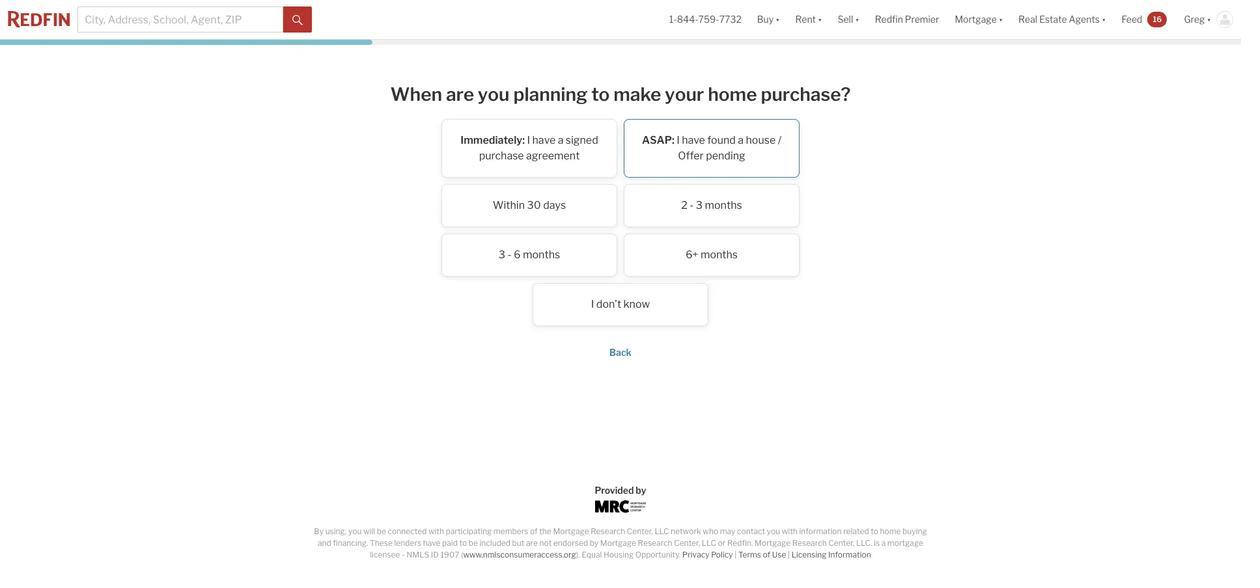 Task type: vqa. For each thing, say whether or not it's contained in the screenshot.
planning
yes



Task type: describe. For each thing, give the bounding box(es) containing it.
www.nmlsconsumeraccess.org link
[[463, 550, 576, 560]]

related
[[843, 527, 869, 537]]

rent ▾ button
[[796, 0, 822, 39]]

buying
[[903, 527, 927, 537]]

may
[[720, 527, 736, 537]]

buy ▾
[[757, 14, 780, 25]]

(
[[461, 550, 463, 560]]

▾ for buy ▾
[[776, 14, 780, 25]]

agreement
[[526, 150, 580, 162]]

0 horizontal spatial research
[[591, 527, 625, 537]]

▾ for sell ▾
[[855, 14, 859, 25]]

0 vertical spatial 3
[[696, 199, 703, 211]]

1-
[[669, 14, 677, 25]]

www.nmlsconsumeraccess.org ). equal housing opportunity. privacy policy | terms of use | licensing information
[[463, 550, 871, 560]]

0 horizontal spatial center,
[[627, 527, 653, 537]]

asap:
[[642, 134, 674, 146]]

estate
[[1039, 14, 1067, 25]]

/
[[778, 134, 782, 146]]

1 horizontal spatial llc
[[702, 539, 716, 548]]

these
[[370, 539, 393, 548]]

members
[[494, 527, 528, 537]]

llc.
[[856, 539, 872, 548]]

privacy
[[682, 550, 710, 560]]

1 vertical spatial be
[[469, 539, 478, 548]]

months right 6+
[[701, 249, 738, 261]]

i inside asap: i have found a house / offer pending
[[677, 134, 680, 146]]

back button
[[610, 347, 632, 358]]

759-
[[698, 14, 719, 25]]

you for are
[[478, 83, 510, 105]]

make
[[614, 83, 661, 105]]

offer
[[678, 150, 704, 162]]

endorsed
[[553, 539, 588, 548]]

0 horizontal spatial be
[[377, 527, 386, 537]]

6+ months
[[686, 249, 738, 261]]

when are you planning to make your home purchase? option group
[[360, 119, 881, 333]]

sell
[[838, 14, 853, 25]]

the
[[539, 527, 551, 537]]

is
[[874, 539, 880, 548]]

contact
[[737, 527, 765, 537]]

when are you planning to make your home purchase?
[[390, 83, 851, 105]]

don't
[[596, 298, 621, 310]]

will
[[363, 527, 375, 537]]

real estate agents ▾ button
[[1011, 0, 1114, 39]]

of for terms
[[763, 550, 770, 560]]

pending
[[706, 150, 745, 162]]

equal
[[582, 550, 602, 560]]

▾ for greg ▾
[[1207, 14, 1211, 25]]

by
[[314, 527, 324, 537]]

mortgage ▾ button
[[955, 0, 1003, 39]]

house
[[746, 134, 776, 146]]

found
[[707, 134, 736, 146]]

within 30 days
[[493, 199, 566, 211]]

information
[[828, 550, 871, 560]]

and
[[318, 539, 331, 548]]

of for members
[[530, 527, 538, 537]]

information
[[799, 527, 842, 537]]

3 - 6 months
[[499, 249, 560, 261]]

planning
[[513, 83, 588, 105]]

redfin.
[[727, 539, 753, 548]]

redfin premier button
[[867, 0, 947, 39]]

www.nmlsconsumeraccess.org
[[463, 550, 576, 560]]

mortgage research center image
[[595, 501, 646, 513]]

1 with from the left
[[428, 527, 444, 537]]

i for a
[[527, 134, 530, 146]]

paid
[[442, 539, 458, 548]]

included
[[480, 539, 511, 548]]

2 horizontal spatial center,
[[828, 539, 855, 548]]

you for using,
[[348, 527, 362, 537]]

1907
[[441, 550, 459, 560]]

buy
[[757, 14, 774, 25]]

mortgage up the 'use'
[[755, 539, 791, 548]]

real estate agents ▾
[[1019, 14, 1106, 25]]

2 | from the left
[[788, 550, 790, 560]]

greg ▾
[[1184, 14, 1211, 25]]

premier
[[905, 14, 939, 25]]

redfin
[[875, 14, 903, 25]]

signed
[[566, 134, 598, 146]]

1-844-759-7732 link
[[669, 14, 742, 25]]

i have a signed purchase agreement
[[479, 134, 598, 162]]

your
[[665, 83, 704, 105]]

terms of use link
[[738, 550, 786, 560]]

opportunity.
[[635, 550, 681, 560]]

5 ▾ from the left
[[1102, 14, 1106, 25]]

have inside asap: i have found a house / offer pending
[[682, 134, 705, 146]]

or
[[718, 539, 726, 548]]

sell ▾
[[838, 14, 859, 25]]

sell ▾ button
[[838, 0, 859, 39]]

1-844-759-7732
[[669, 14, 742, 25]]

who
[[703, 527, 718, 537]]

redfin premier
[[875, 14, 939, 25]]

0 vertical spatial llc
[[655, 527, 669, 537]]

real estate agents ▾ link
[[1019, 0, 1106, 39]]

i don't know
[[591, 298, 650, 310]]

mortgage ▾
[[955, 14, 1003, 25]]



Task type: locate. For each thing, give the bounding box(es) containing it.
of
[[530, 527, 538, 537], [763, 550, 770, 560]]

▾ right rent
[[818, 14, 822, 25]]

licensing information link
[[792, 550, 871, 560]]

0 horizontal spatial you
[[348, 527, 362, 537]]

have up offer
[[682, 134, 705, 146]]

1 horizontal spatial 3
[[696, 199, 703, 211]]

purchase
[[479, 150, 524, 162]]

0 horizontal spatial by
[[590, 539, 599, 548]]

feed
[[1122, 14, 1143, 25]]

center, down the network on the bottom right
[[674, 539, 700, 548]]

licensing
[[792, 550, 827, 560]]

1 horizontal spatial to
[[592, 83, 610, 105]]

not
[[540, 539, 552, 548]]

of left the 'use'
[[763, 550, 770, 560]]

i up 'agreement'
[[527, 134, 530, 146]]

to up is
[[871, 527, 878, 537]]

connected
[[388, 527, 427, 537]]

1 horizontal spatial center,
[[674, 539, 700, 548]]

to up (
[[459, 539, 467, 548]]

0 vertical spatial of
[[530, 527, 538, 537]]

1 vertical spatial to
[[871, 527, 878, 537]]

0 vertical spatial -
[[690, 199, 694, 211]]

provided by
[[595, 485, 646, 496]]

844-
[[677, 14, 698, 25]]

of inside the by using, you will be connected with participating members of the mortgage research center, llc network who may contact you with information related to home buying and financing. these lenders have paid to be included but are not endorsed by mortgage research center, llc or redfin. mortgage research center, llc. is a mortgage licensee - nmls id 1907 (
[[530, 527, 538, 537]]

2 horizontal spatial -
[[690, 199, 694, 211]]

0 horizontal spatial have
[[423, 539, 441, 548]]

licensee
[[370, 550, 400, 560]]

of left the
[[530, 527, 538, 537]]

0 vertical spatial are
[[446, 83, 474, 105]]

1 horizontal spatial -
[[508, 249, 512, 261]]

1 horizontal spatial i
[[591, 298, 594, 310]]

agents
[[1069, 14, 1100, 25]]

1 horizontal spatial research
[[638, 539, 672, 548]]

network
[[671, 527, 701, 537]]

mortgage
[[955, 14, 997, 25], [553, 527, 589, 537], [600, 539, 636, 548], [755, 539, 791, 548]]

2 - 3 months
[[681, 199, 742, 211]]

3 ▾ from the left
[[855, 14, 859, 25]]

financing.
[[333, 539, 368, 548]]

0 horizontal spatial with
[[428, 527, 444, 537]]

i for know
[[591, 298, 594, 310]]

1 vertical spatial by
[[590, 539, 599, 548]]

asap: i have found a house / offer pending
[[642, 134, 782, 162]]

1 horizontal spatial |
[[788, 550, 790, 560]]

llc up opportunity. on the bottom right of the page
[[655, 527, 669, 537]]

you up financing.
[[348, 527, 362, 537]]

submit search image
[[292, 15, 303, 25]]

1 horizontal spatial you
[[478, 83, 510, 105]]

- left "6"
[[508, 249, 512, 261]]

▾ for mortgage ▾
[[999, 14, 1003, 25]]

▾ right sell
[[855, 14, 859, 25]]

llc up privacy policy link in the right bottom of the page
[[702, 539, 716, 548]]

have up id
[[423, 539, 441, 548]]

have up 'agreement'
[[532, 134, 556, 146]]

0 horizontal spatial llc
[[655, 527, 669, 537]]

2 ▾ from the left
[[818, 14, 822, 25]]

- for 3
[[508, 249, 512, 261]]

id
[[431, 550, 439, 560]]

0 horizontal spatial to
[[459, 539, 467, 548]]

2 with from the left
[[782, 527, 798, 537]]

i
[[527, 134, 530, 146], [677, 134, 680, 146], [591, 298, 594, 310]]

be up the these
[[377, 527, 386, 537]]

i right asap:
[[677, 134, 680, 146]]

by using, you will be connected with participating members of the mortgage research center, llc network who may contact you with information related to home buying and financing. these lenders have paid to be included but are not endorsed by mortgage research center, llc or redfin. mortgage research center, llc. is a mortgage licensee - nmls id 1907 (
[[314, 527, 927, 560]]

i left don't
[[591, 298, 594, 310]]

months for 2 - 3 months
[[705, 199, 742, 211]]

a inside "i have a signed purchase agreement"
[[558, 134, 564, 146]]

center,
[[627, 527, 653, 537], [674, 539, 700, 548], [828, 539, 855, 548]]

a right found
[[738, 134, 744, 146]]

by up mortgage research center image
[[636, 485, 646, 496]]

3
[[696, 199, 703, 211], [499, 249, 505, 261]]

6+
[[686, 249, 698, 261]]

City, Address, School, Agent, ZIP search field
[[77, 7, 283, 33]]

but
[[512, 539, 524, 548]]

1 horizontal spatial are
[[526, 539, 538, 548]]

have inside the by using, you will be connected with participating members of the mortgage research center, llc network who may contact you with information related to home buying and financing. these lenders have paid to be included but are not endorsed by mortgage research center, llc or redfin. mortgage research center, llc. is a mortgage licensee - nmls id 1907 (
[[423, 539, 441, 548]]

1 horizontal spatial be
[[469, 539, 478, 548]]

0 horizontal spatial |
[[735, 550, 737, 560]]

- for 2
[[690, 199, 694, 211]]

1 ▾ from the left
[[776, 14, 780, 25]]

buy ▾ button
[[757, 0, 780, 39]]

1 | from the left
[[735, 550, 737, 560]]

to left make
[[592, 83, 610, 105]]

rent
[[796, 14, 816, 25]]

1 vertical spatial 3
[[499, 249, 505, 261]]

you right contact
[[767, 527, 780, 537]]

1 horizontal spatial a
[[738, 134, 744, 146]]

by up equal
[[590, 539, 599, 548]]

a inside asap: i have found a house / offer pending
[[738, 134, 744, 146]]

0 vertical spatial to
[[592, 83, 610, 105]]

▾ right buy
[[776, 14, 780, 25]]

| down "redfin."
[[735, 550, 737, 560]]

2 horizontal spatial research
[[792, 539, 827, 548]]

0 vertical spatial be
[[377, 527, 386, 537]]

0 horizontal spatial i
[[527, 134, 530, 146]]

2 vertical spatial to
[[459, 539, 467, 548]]

30
[[527, 199, 541, 211]]

sell ▾ button
[[830, 0, 867, 39]]

policy
[[711, 550, 733, 560]]

0 horizontal spatial -
[[402, 550, 405, 560]]

2 horizontal spatial a
[[882, 539, 886, 548]]

have
[[532, 134, 556, 146], [682, 134, 705, 146], [423, 539, 441, 548]]

0 horizontal spatial are
[[446, 83, 474, 105]]

within
[[493, 199, 525, 211]]

▾ right "greg"
[[1207, 14, 1211, 25]]

are
[[446, 83, 474, 105], [526, 539, 538, 548]]

mortgage left real
[[955, 14, 997, 25]]

|
[[735, 550, 737, 560], [788, 550, 790, 560]]

7732
[[719, 14, 742, 25]]

mortgage inside dropdown button
[[955, 14, 997, 25]]

be
[[377, 527, 386, 537], [469, 539, 478, 548]]

1 vertical spatial are
[[526, 539, 538, 548]]

center, up opportunity. on the bottom right of the page
[[627, 527, 653, 537]]

a inside the by using, you will be connected with participating members of the mortgage research center, llc network who may contact you with information related to home buying and financing. these lenders have paid to be included but are not endorsed by mortgage research center, llc or redfin. mortgage research center, llc. is a mortgage licensee - nmls id 1907 (
[[882, 539, 886, 548]]

months right 2
[[705, 199, 742, 211]]

research
[[591, 527, 625, 537], [638, 539, 672, 548], [792, 539, 827, 548]]

2 horizontal spatial you
[[767, 527, 780, 537]]

1 vertical spatial of
[[763, 550, 770, 560]]

are left not
[[526, 539, 538, 548]]

2 horizontal spatial to
[[871, 527, 878, 537]]

have inside "i have a signed purchase agreement"
[[532, 134, 556, 146]]

use
[[772, 550, 786, 560]]

▾ right agents
[[1102, 14, 1106, 25]]

1 horizontal spatial of
[[763, 550, 770, 560]]

3 right 2
[[696, 199, 703, 211]]

participating
[[446, 527, 492, 537]]

housing
[[604, 550, 634, 560]]

months for 3 - 6 months
[[523, 249, 560, 261]]

- down lenders on the left
[[402, 550, 405, 560]]

research up licensing
[[792, 539, 827, 548]]

).
[[576, 550, 580, 560]]

days
[[543, 199, 566, 211]]

by
[[636, 485, 646, 496], [590, 539, 599, 548]]

months right "6"
[[523, 249, 560, 261]]

0 horizontal spatial 3
[[499, 249, 505, 261]]

mortgage up housing
[[600, 539, 636, 548]]

center, up 'information'
[[828, 539, 855, 548]]

lenders
[[394, 539, 421, 548]]

1 horizontal spatial with
[[782, 527, 798, 537]]

buy ▾ button
[[749, 0, 788, 39]]

3 left "6"
[[499, 249, 505, 261]]

know
[[624, 298, 650, 310]]

be down participating
[[469, 539, 478, 548]]

greg
[[1184, 14, 1205, 25]]

- inside the by using, you will be connected with participating members of the mortgage research center, llc network who may contact you with information related to home buying and financing. these lenders have paid to be included but are not endorsed by mortgage research center, llc or redfin. mortgage research center, llc. is a mortgage licensee - nmls id 1907 (
[[402, 550, 405, 560]]

- right 2
[[690, 199, 694, 211]]

2 horizontal spatial i
[[677, 134, 680, 146]]

i inside "i have a signed purchase agreement"
[[527, 134, 530, 146]]

a right is
[[882, 539, 886, 548]]

2
[[681, 199, 688, 211]]

mortgage
[[887, 539, 923, 548]]

are right the when
[[446, 83, 474, 105]]

1 vertical spatial llc
[[702, 539, 716, 548]]

with up the 'use'
[[782, 527, 798, 537]]

nmls
[[407, 550, 429, 560]]

mortgage ▾ button
[[947, 0, 1011, 39]]

with up paid
[[428, 527, 444, 537]]

4 ▾ from the left
[[999, 14, 1003, 25]]

1 vertical spatial -
[[508, 249, 512, 261]]

provided
[[595, 485, 634, 496]]

you
[[478, 83, 510, 105], [348, 527, 362, 537], [767, 527, 780, 537]]

1 horizontal spatial by
[[636, 485, 646, 496]]

you up the immediately:
[[478, 83, 510, 105]]

research up opportunity. on the bottom right of the page
[[638, 539, 672, 548]]

research up housing
[[591, 527, 625, 537]]

when
[[390, 83, 442, 105]]

rent ▾
[[796, 14, 822, 25]]

2 horizontal spatial have
[[682, 134, 705, 146]]

a up 'agreement'
[[558, 134, 564, 146]]

▾ left real
[[999, 14, 1003, 25]]

| right the 'use'
[[788, 550, 790, 560]]

rent ▾ button
[[788, 0, 830, 39]]

1 horizontal spatial have
[[532, 134, 556, 146]]

0 horizontal spatial a
[[558, 134, 564, 146]]

home
[[880, 527, 901, 537]]

2 vertical spatial -
[[402, 550, 405, 560]]

0 horizontal spatial of
[[530, 527, 538, 537]]

back
[[610, 347, 632, 358]]

immediately:
[[461, 134, 525, 146]]

0 vertical spatial by
[[636, 485, 646, 496]]

6 ▾ from the left
[[1207, 14, 1211, 25]]

to
[[592, 83, 610, 105], [871, 527, 878, 537], [459, 539, 467, 548]]

by inside the by using, you will be connected with participating members of the mortgage research center, llc network who may contact you with information related to home buying and financing. these lenders have paid to be included but are not endorsed by mortgage research center, llc or redfin. mortgage research center, llc. is a mortgage licensee - nmls id 1907 (
[[590, 539, 599, 548]]

▾ for rent ▾
[[818, 14, 822, 25]]

are inside the by using, you will be connected with participating members of the mortgage research center, llc network who may contact you with information related to home buying and financing. these lenders have paid to be included but are not endorsed by mortgage research center, llc or redfin. mortgage research center, llc. is a mortgage licensee - nmls id 1907 (
[[526, 539, 538, 548]]

mortgage up endorsed
[[553, 527, 589, 537]]



